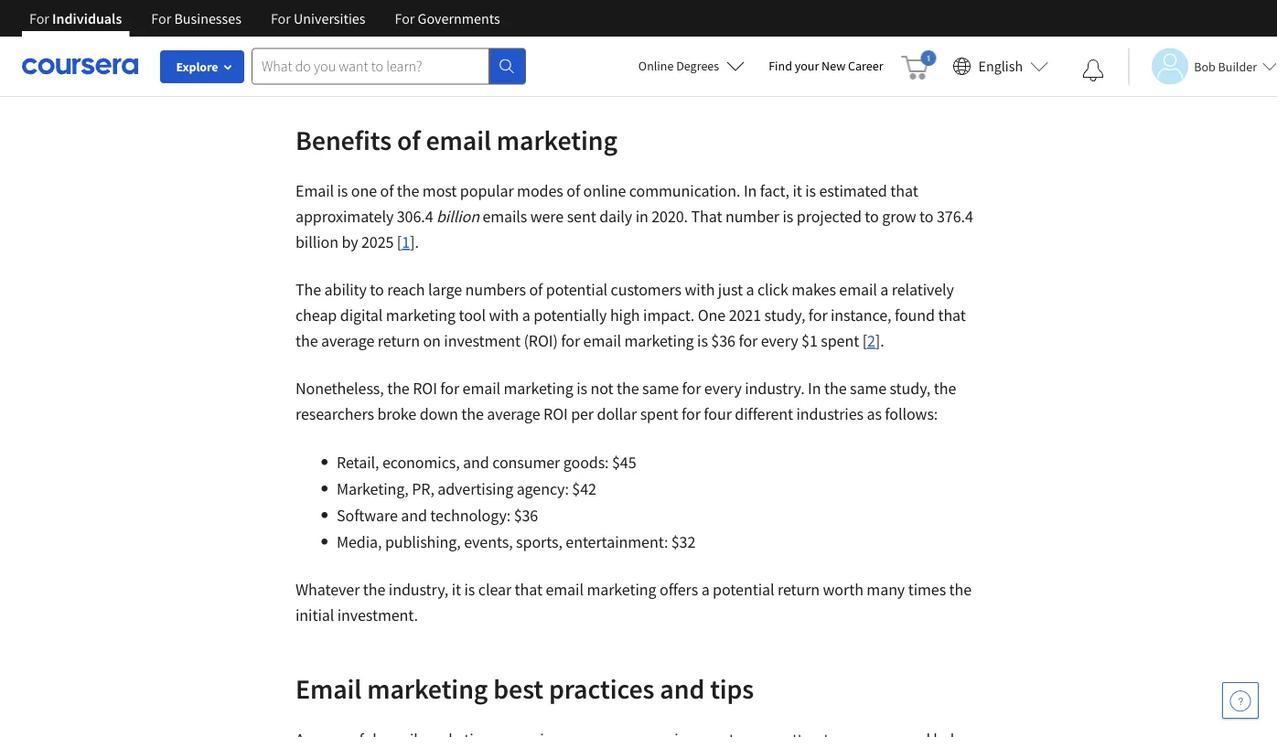 Task type: locate. For each thing, give the bounding box(es) containing it.
1 vertical spatial study,
[[890, 378, 931, 399]]

course 4 of 7 in the
[[376, 1, 495, 19]]

0 horizontal spatial ].
[[410, 232, 419, 253]]

return left the on
[[378, 331, 420, 351]]

with up one
[[685, 280, 715, 300]]

1 vertical spatial it
[[452, 580, 461, 600]]

that right clear
[[515, 580, 543, 600]]

0 horizontal spatial potential
[[546, 280, 608, 300]]

3 for from the left
[[271, 9, 291, 27]]

is down one
[[698, 331, 708, 351]]

1 horizontal spatial every
[[761, 331, 799, 351]]

1 vertical spatial potential
[[713, 580, 775, 600]]

email up approximately
[[296, 181, 334, 201]]

for
[[29, 9, 49, 27], [151, 9, 171, 27], [271, 9, 291, 27], [395, 9, 415, 27]]

retail, economics, and consumer goods: $45 marketing, pr, advertising agency: $42 software and technology: $36 media, publishing, events, sports, entertainment: $32
[[337, 453, 696, 553]]

1 for from the left
[[29, 9, 49, 27]]

1 horizontal spatial spent
[[821, 331, 860, 351]]

0 horizontal spatial return
[[378, 331, 420, 351]]

0 vertical spatial and
[[463, 453, 489, 473]]

1 horizontal spatial return
[[778, 580, 820, 600]]

find your new career
[[769, 58, 884, 74]]

for left the universities
[[271, 9, 291, 27]]

to left reach
[[370, 280, 384, 300]]

0 vertical spatial every
[[761, 331, 799, 351]]

$32
[[672, 532, 696, 553]]

1 email from the top
[[296, 181, 334, 201]]

study, inside nonetheless, the roi for email marketing is not the same for every industry. in the same study, the researchers broke down the average roi per dollar spent for four different industries as follows:
[[890, 378, 931, 399]]

and up 'publishing,'
[[401, 506, 427, 526]]

average up consumer
[[487, 404, 541, 425]]

that up grow
[[891, 181, 919, 201]]

marketing down "entertainment:"
[[587, 580, 657, 600]]

0 horizontal spatial that
[[515, 580, 543, 600]]

industry.
[[745, 378, 805, 399]]

that inside whatever the industry, it is clear that email marketing offers a potential return worth many times the initial investment.
[[515, 580, 543, 600]]

in for the
[[457, 1, 469, 19]]

for left four
[[682, 404, 701, 425]]

[ right 2025
[[397, 232, 402, 253]]

and up advertising
[[463, 453, 489, 473]]

1 horizontal spatial [
[[863, 331, 868, 351]]

1 horizontal spatial that
[[891, 181, 919, 201]]

1 vertical spatial ].
[[876, 331, 885, 351]]

is down fact,
[[783, 206, 794, 227]]

is inside whatever the industry, it is clear that email marketing offers a potential return worth many times the initial investment.
[[465, 580, 475, 600]]

average inside nonetheless, the roi for email marketing is not the same for every industry. in the same study, the researchers broke down the average roi per dollar spent for four different industries as follows:
[[487, 404, 541, 425]]

0 vertical spatial in
[[457, 1, 469, 19]]

0 vertical spatial ].
[[410, 232, 419, 253]]

return
[[378, 331, 420, 351], [778, 580, 820, 600]]

nonetheless,
[[296, 378, 384, 399]]

email down initial at bottom left
[[296, 672, 362, 706]]

1 horizontal spatial it
[[793, 181, 803, 201]]

is inside the emails were sent daily in 2020. that number is projected to grow to 376.4 billion by 2025 [
[[783, 206, 794, 227]]

new
[[822, 58, 846, 74]]

0 horizontal spatial average
[[321, 331, 375, 351]]

2 link
[[868, 331, 876, 351]]

0 horizontal spatial in
[[744, 181, 757, 201]]

a right offers
[[702, 580, 710, 600]]

1 horizontal spatial ].
[[876, 331, 885, 351]]

2 vertical spatial that
[[515, 580, 543, 600]]

spent inside the ability to reach large numbers of potential customers with just a click makes email a relatively cheap digital marketing tool with a potentially high impact. one 2021 study, for instance, found that the average return on investment (roi) for email marketing is $36 for every $1 spent [
[[821, 331, 860, 351]]

potential
[[546, 280, 608, 300], [713, 580, 775, 600]]

the right times
[[950, 580, 972, 600]]

individuals
[[52, 9, 122, 27]]

projected
[[797, 206, 862, 227]]

study, up 'follows:'
[[890, 378, 931, 399]]

found
[[895, 305, 935, 326]]

1 horizontal spatial average
[[487, 404, 541, 425]]

email for email marketing best practices and tips
[[296, 672, 362, 706]]

1 ].
[[402, 232, 422, 253]]

0 vertical spatial it
[[793, 181, 803, 201]]

cheap
[[296, 305, 337, 326]]

a up instance,
[[881, 280, 889, 300]]

in
[[744, 181, 757, 201], [808, 378, 822, 399]]

on
[[423, 331, 441, 351]]

agency:
[[517, 479, 569, 500]]

banner navigation
[[15, 0, 515, 37]]

fact,
[[760, 181, 790, 201]]

billion left the by
[[296, 232, 339, 253]]

2 horizontal spatial that
[[939, 305, 966, 326]]

explore
[[176, 59, 218, 75]]

1 vertical spatial spent
[[640, 404, 679, 425]]

potentially
[[534, 305, 607, 326]]

spent
[[821, 331, 860, 351], [640, 404, 679, 425]]

industries
[[797, 404, 864, 425]]

email down sports, in the left of the page
[[546, 580, 584, 600]]

1 vertical spatial $36
[[514, 506, 538, 526]]

the up industries
[[825, 378, 847, 399]]

investment
[[444, 331, 521, 351]]

to right grow
[[920, 206, 934, 227]]

1 horizontal spatial study,
[[890, 378, 931, 399]]

shopping cart: 1 item image
[[902, 50, 937, 80]]

1 horizontal spatial roi
[[544, 404, 568, 425]]

clear
[[479, 580, 512, 600]]

tips
[[710, 672, 754, 706]]

same up as
[[850, 378, 887, 399]]

is left not
[[577, 378, 588, 399]]

the up 'follows:'
[[934, 378, 957, 399]]

in left fact,
[[744, 181, 757, 201]]

that right found
[[939, 305, 966, 326]]

it right "industry,"
[[452, 580, 461, 600]]

0 horizontal spatial and
[[401, 506, 427, 526]]

every inside the ability to reach large numbers of potential customers with just a click makes email a relatively cheap digital marketing tool with a potentially high impact. one 2021 study, for instance, found that the average return on investment (roi) for email marketing is $36 for every $1 spent [
[[761, 331, 799, 351]]

1 horizontal spatial in
[[808, 378, 822, 399]]

bob
[[1195, 58, 1216, 75]]

0 vertical spatial potential
[[546, 280, 608, 300]]

1 horizontal spatial same
[[850, 378, 887, 399]]

2 horizontal spatial to
[[920, 206, 934, 227]]

for down makes
[[809, 305, 828, 326]]

None search field
[[252, 48, 526, 85]]

1 same from the left
[[643, 378, 679, 399]]

0 horizontal spatial study,
[[765, 305, 806, 326]]

$36
[[712, 331, 736, 351], [514, 506, 538, 526]]

the right 7
[[472, 1, 492, 19]]

google
[[495, 1, 538, 19]]

0 vertical spatial in
[[744, 181, 757, 201]]

that inside the ability to reach large numbers of potential customers with just a click makes email a relatively cheap digital marketing tool with a potentially high impact. one 2021 study, for instance, found that the average return on investment (roi) for email marketing is $36 for every $1 spent [
[[939, 305, 966, 326]]

approximately
[[296, 206, 394, 227]]

roi left per
[[544, 404, 568, 425]]

0 vertical spatial roi
[[413, 378, 437, 399]]

1 vertical spatial in
[[808, 378, 822, 399]]

spent inside nonetheless, the roi for email marketing is not the same for every industry. in the same study, the researchers broke down the average roi per dollar spent for four different industries as follows:
[[640, 404, 679, 425]]

0 horizontal spatial [
[[397, 232, 402, 253]]

1 vertical spatial with
[[489, 305, 519, 326]]

e-
[[660, 1, 672, 19]]

certificate
[[376, 23, 439, 41]]

0 horizontal spatial in
[[457, 1, 469, 19]]

software
[[337, 506, 398, 526]]

as
[[867, 404, 882, 425]]

marketing down (roi)
[[504, 378, 574, 399]]

for left the 4 on the left top
[[395, 9, 415, 27]]

events,
[[464, 532, 513, 553]]

professional certificate
[[376, 1, 815, 41]]

[ down instance,
[[863, 331, 868, 351]]

that inside email is one of the most popular modes of online communication. in fact, it is estimated that approximately 306.4
[[891, 181, 919, 201]]

0 horizontal spatial spent
[[640, 404, 679, 425]]

marketing up the on
[[386, 305, 456, 326]]

marketing inside whatever the industry, it is clear that email marketing offers a potential return worth many times the initial investment.
[[587, 580, 657, 600]]

0 vertical spatial that
[[891, 181, 919, 201]]

0 vertical spatial study,
[[765, 305, 806, 326]]

0 vertical spatial average
[[321, 331, 375, 351]]

technology:
[[431, 506, 511, 526]]

2 for from the left
[[151, 9, 171, 27]]

0 vertical spatial billion
[[437, 206, 480, 227]]

online
[[584, 181, 626, 201]]

it
[[793, 181, 803, 201], [452, 580, 461, 600]]

billion inside the emails were sent daily in 2020. that number is projected to grow to 376.4 billion by 2025 [
[[296, 232, 339, 253]]

numbers
[[465, 280, 526, 300]]

$36 inside retail, economics, and consumer goods: $45 marketing, pr, advertising agency: $42 software and technology: $36 media, publishing, events, sports, entertainment: $32
[[514, 506, 538, 526]]

for left individuals
[[29, 9, 49, 27]]

to
[[865, 206, 879, 227], [920, 206, 934, 227], [370, 280, 384, 300]]

1 vertical spatial billion
[[296, 232, 339, 253]]

tool
[[459, 305, 486, 326]]

[ inside the emails were sent daily in 2020. that number is projected to grow to 376.4 billion by 2025 [
[[397, 232, 402, 253]]

0 horizontal spatial $36
[[514, 506, 538, 526]]

0 horizontal spatial same
[[643, 378, 679, 399]]

by
[[342, 232, 358, 253]]

the down cheap
[[296, 331, 318, 351]]

the inside the ability to reach large numbers of potential customers with just a click makes email a relatively cheap digital marketing tool with a potentially high impact. one 2021 study, for instance, found that the average return on investment (roi) for email marketing is $36 for every $1 spent [
[[296, 331, 318, 351]]

is left clear
[[465, 580, 475, 600]]

]. down 306.4
[[410, 232, 419, 253]]

in inside nonetheless, the roi for email marketing is not the same for every industry. in the same study, the researchers broke down the average roi per dollar spent for four different industries as follows:
[[808, 378, 822, 399]]

1 vertical spatial in
[[636, 206, 649, 227]]

potential up "potentially"
[[546, 280, 608, 300]]

worth
[[823, 580, 864, 600]]

find your new career link
[[760, 55, 893, 78]]

study,
[[765, 305, 806, 326], [890, 378, 931, 399]]

$36 down one
[[712, 331, 736, 351]]

roi up down at the bottom left of the page
[[413, 378, 437, 399]]

google digital marketing & e-commerce
[[495, 1, 736, 19]]

for for universities
[[271, 9, 291, 27]]

0 horizontal spatial with
[[489, 305, 519, 326]]

study, inside the ability to reach large numbers of potential customers with just a click makes email a relatively cheap digital marketing tool with a potentially high impact. one 2021 study, for instance, found that the average return on investment (roi) for email marketing is $36 for every $1 spent [
[[765, 305, 806, 326]]

return inside whatever the industry, it is clear that email marketing offers a potential return worth many times the initial investment.
[[778, 580, 820, 600]]

in right daily
[[636, 206, 649, 227]]

communication.
[[630, 181, 741, 201]]

and
[[463, 453, 489, 473], [401, 506, 427, 526], [660, 672, 705, 706]]

for left the businesses
[[151, 9, 171, 27]]

1
[[402, 232, 410, 253]]

0 horizontal spatial to
[[370, 280, 384, 300]]

the up 306.4
[[397, 181, 420, 201]]

]. down instance,
[[876, 331, 885, 351]]

it right fact,
[[793, 181, 803, 201]]

entertainment:
[[566, 532, 668, 553]]

number
[[726, 206, 780, 227]]

0 vertical spatial spent
[[821, 331, 860, 351]]

0 horizontal spatial it
[[452, 580, 461, 600]]

1 horizontal spatial $36
[[712, 331, 736, 351]]

4 for from the left
[[395, 9, 415, 27]]

online degrees
[[639, 58, 720, 74]]

0 vertical spatial [
[[397, 232, 402, 253]]

every
[[761, 331, 799, 351], [705, 378, 742, 399]]

2 ].
[[868, 331, 888, 351]]

1 vertical spatial email
[[296, 672, 362, 706]]

2 horizontal spatial and
[[660, 672, 705, 706]]

(roi)
[[524, 331, 558, 351]]

every left $1
[[761, 331, 799, 351]]

and left tips
[[660, 672, 705, 706]]

the right not
[[617, 378, 639, 399]]

email down the high
[[584, 331, 622, 351]]

a right just
[[746, 280, 755, 300]]

for for governments
[[395, 9, 415, 27]]

offers
[[660, 580, 699, 600]]

1 vertical spatial return
[[778, 580, 820, 600]]

spent right $1
[[821, 331, 860, 351]]

in inside the emails were sent daily in 2020. that number is projected to grow to 376.4 billion by 2025 [
[[636, 206, 649, 227]]

return left 'worth'
[[778, 580, 820, 600]]

0 horizontal spatial every
[[705, 378, 742, 399]]

roi
[[413, 378, 437, 399], [544, 404, 568, 425]]

it inside email is one of the most popular modes of online communication. in fact, it is estimated that approximately 306.4
[[793, 181, 803, 201]]

email inside email is one of the most popular modes of online communication. in fact, it is estimated that approximately 306.4
[[296, 181, 334, 201]]

your
[[795, 58, 820, 74]]

the up investment.
[[363, 580, 386, 600]]

average down digital
[[321, 331, 375, 351]]

the inside email is one of the most popular modes of online communication. in fact, it is estimated that approximately 306.4
[[397, 181, 420, 201]]

email down investment
[[463, 378, 501, 399]]

researchers
[[296, 404, 374, 425]]

a
[[746, 280, 755, 300], [881, 280, 889, 300], [522, 305, 531, 326], [702, 580, 710, 600]]

2 email from the top
[[296, 672, 362, 706]]

same right not
[[643, 378, 679, 399]]

0 horizontal spatial billion
[[296, 232, 339, 253]]

0 vertical spatial return
[[378, 331, 420, 351]]

of up sent
[[567, 181, 580, 201]]

advertising
[[438, 479, 514, 500]]

1 horizontal spatial in
[[636, 206, 649, 227]]

0 horizontal spatial roi
[[413, 378, 437, 399]]

billion
[[437, 206, 480, 227], [296, 232, 339, 253]]

to left grow
[[865, 206, 879, 227]]

is
[[337, 181, 348, 201], [806, 181, 817, 201], [783, 206, 794, 227], [698, 331, 708, 351], [577, 378, 588, 399], [465, 580, 475, 600]]

$36 up sports, in the left of the page
[[514, 506, 538, 526]]

billion down most
[[437, 206, 480, 227]]

1 horizontal spatial potential
[[713, 580, 775, 600]]

1 vertical spatial roi
[[544, 404, 568, 425]]

in right 7
[[457, 1, 469, 19]]

study, down 'click'
[[765, 305, 806, 326]]

investment.
[[337, 605, 418, 626]]

1 horizontal spatial with
[[685, 280, 715, 300]]

1 vertical spatial average
[[487, 404, 541, 425]]

grow
[[883, 206, 917, 227]]

is up projected
[[806, 181, 817, 201]]

of right numbers
[[530, 280, 543, 300]]

benefits
[[296, 123, 392, 157]]

a inside whatever the industry, it is clear that email marketing offers a potential return worth many times the initial investment.
[[702, 580, 710, 600]]

1 vertical spatial every
[[705, 378, 742, 399]]

0 vertical spatial email
[[296, 181, 334, 201]]

0 vertical spatial $36
[[712, 331, 736, 351]]

with down numbers
[[489, 305, 519, 326]]

1 vertical spatial [
[[863, 331, 868, 351]]

1 vertical spatial that
[[939, 305, 966, 326]]

potential right offers
[[713, 580, 775, 600]]

in up industries
[[808, 378, 822, 399]]

marketing
[[497, 123, 618, 157], [386, 305, 456, 326], [625, 331, 694, 351], [504, 378, 574, 399], [587, 580, 657, 600], [367, 672, 488, 706]]

marketing down impact.
[[625, 331, 694, 351]]

every up four
[[705, 378, 742, 399]]

commerce
[[672, 1, 736, 19]]

spent right dollar
[[640, 404, 679, 425]]

for governments
[[395, 9, 500, 27]]



Task type: describe. For each thing, give the bounding box(es) containing it.
just
[[718, 280, 743, 300]]

broke
[[377, 404, 417, 425]]

1 horizontal spatial and
[[463, 453, 489, 473]]

for up down at the bottom left of the page
[[441, 378, 460, 399]]

the
[[296, 280, 321, 300]]

impact.
[[644, 305, 695, 326]]

customers
[[611, 280, 682, 300]]

down
[[420, 404, 458, 425]]

[ inside the ability to reach large numbers of potential customers with just a click makes email a relatively cheap digital marketing tool with a potentially high impact. one 2021 study, for instance, found that the average return on investment (roi) for email marketing is $36 for every $1 spent [
[[863, 331, 868, 351]]

governments
[[418, 9, 500, 27]]

marketing,
[[337, 479, 409, 500]]

1 horizontal spatial to
[[865, 206, 879, 227]]

benefits of email marketing
[[296, 123, 618, 157]]

not
[[591, 378, 614, 399]]

]. for 2
[[876, 331, 885, 351]]

best
[[494, 672, 544, 706]]

popular
[[460, 181, 514, 201]]

one
[[698, 305, 726, 326]]

of right the 4 on the left top
[[432, 1, 444, 19]]

1 horizontal spatial billion
[[437, 206, 480, 227]]

course
[[376, 1, 419, 19]]

relatively
[[892, 280, 955, 300]]

online
[[639, 58, 674, 74]]

]. for 1
[[410, 232, 419, 253]]

for down 2021
[[739, 331, 758, 351]]

marketing down investment.
[[367, 672, 488, 706]]

show notifications image
[[1083, 59, 1105, 81]]

What do you want to learn? text field
[[252, 48, 490, 85]]

2
[[868, 331, 876, 351]]

the ability to reach large numbers of potential customers with just a click makes email a relatively cheap digital marketing tool with a potentially high impact. one 2021 study, for instance, found that the average return on investment (roi) for email marketing is $36 for every $1 spent [
[[296, 280, 966, 351]]

for individuals
[[29, 9, 122, 27]]

7
[[447, 1, 454, 19]]

email up most
[[426, 123, 492, 157]]

for down one
[[682, 378, 701, 399]]

reach
[[387, 280, 425, 300]]

a up (roi)
[[522, 305, 531, 326]]

for for individuals
[[29, 9, 49, 27]]

high
[[610, 305, 640, 326]]

for businesses
[[151, 9, 242, 27]]

initial
[[296, 605, 334, 626]]

industry,
[[389, 580, 449, 600]]

email up instance,
[[840, 280, 878, 300]]

$1
[[802, 331, 818, 351]]

for universities
[[271, 9, 366, 27]]

follows:
[[885, 404, 938, 425]]

&
[[648, 1, 657, 19]]

$36 inside the ability to reach large numbers of potential customers with just a click makes email a relatively cheap digital marketing tool with a potentially high impact. one 2021 study, for instance, found that the average return on investment (roi) for email marketing is $36 for every $1 spent [
[[712, 331, 736, 351]]

goods:
[[564, 453, 609, 473]]

is inside nonetheless, the roi for email marketing is not the same for every industry. in the same study, the researchers broke down the average roi per dollar spent for four different industries as follows:
[[577, 378, 588, 399]]

1 vertical spatial and
[[401, 506, 427, 526]]

2 vertical spatial and
[[660, 672, 705, 706]]

find
[[769, 58, 793, 74]]

different
[[735, 404, 794, 425]]

2021
[[729, 305, 762, 326]]

the right down at the bottom left of the page
[[462, 404, 484, 425]]

most
[[423, 181, 457, 201]]

0 vertical spatial with
[[685, 280, 715, 300]]

of right one
[[380, 181, 394, 201]]

for down "potentially"
[[561, 331, 580, 351]]

dollar
[[597, 404, 637, 425]]

emails
[[483, 206, 528, 227]]

the up broke at left
[[387, 378, 410, 399]]

average inside the ability to reach large numbers of potential customers with just a click makes email a relatively cheap digital marketing tool with a potentially high impact. one 2021 study, for instance, found that the average return on investment (roi) for email marketing is $36 for every $1 spent [
[[321, 331, 375, 351]]

whatever
[[296, 580, 360, 600]]

email inside whatever the industry, it is clear that email marketing offers a potential return worth many times the initial investment.
[[546, 580, 584, 600]]

in inside email is one of the most popular modes of online communication. in fact, it is estimated that approximately 306.4
[[744, 181, 757, 201]]

of right benefits
[[397, 123, 421, 157]]

four
[[704, 404, 732, 425]]

marketing
[[584, 1, 645, 19]]

email is one of the most popular modes of online communication. in fact, it is estimated that approximately 306.4
[[296, 181, 919, 227]]

publishing,
[[385, 532, 461, 553]]

degrees
[[677, 58, 720, 74]]

every inside nonetheless, the roi for email marketing is not the same for every industry. in the same study, the researchers broke down the average roi per dollar spent for four different industries as follows:
[[705, 378, 742, 399]]

potential inside whatever the industry, it is clear that email marketing offers a potential return worth many times the initial investment.
[[713, 580, 775, 600]]

practices
[[549, 672, 655, 706]]

$45
[[612, 453, 637, 473]]

many
[[867, 580, 905, 600]]

digital
[[541, 1, 581, 19]]

builder
[[1219, 58, 1258, 75]]

email inside nonetheless, the roi for email marketing is not the same for every industry. in the same study, the researchers broke down the average roi per dollar spent for four different industries as follows:
[[463, 378, 501, 399]]

universities
[[294, 9, 366, 27]]

sports,
[[516, 532, 563, 553]]

english button
[[946, 37, 1057, 96]]

return inside the ability to reach large numbers of potential customers with just a click makes email a relatively cheap digital marketing tool with a potentially high impact. one 2021 study, for instance, found that the average return on investment (roi) for email marketing is $36 for every $1 spent [
[[378, 331, 420, 351]]

bob builder button
[[1129, 48, 1278, 85]]

english
[[979, 57, 1024, 76]]

daily
[[600, 206, 633, 227]]

it inside whatever the industry, it is clear that email marketing offers a potential return worth many times the initial investment.
[[452, 580, 461, 600]]

nonetheless, the roi for email marketing is not the same for every industry. in the same study, the researchers broke down the average roi per dollar spent for four different industries as follows:
[[296, 378, 957, 425]]

makes
[[792, 280, 837, 300]]

email for email is one of the most popular modes of online communication. in fact, it is estimated that approximately 306.4
[[296, 181, 334, 201]]

businesses
[[174, 9, 242, 27]]

times
[[909, 580, 947, 600]]

pr,
[[412, 479, 435, 500]]

bob builder
[[1195, 58, 1258, 75]]

that
[[692, 206, 723, 227]]

career
[[849, 58, 884, 74]]

professional
[[739, 1, 815, 19]]

$42
[[572, 479, 597, 500]]

marketing up modes
[[497, 123, 618, 157]]

is left one
[[337, 181, 348, 201]]

large
[[428, 280, 462, 300]]

2025
[[362, 232, 394, 253]]

is inside the ability to reach large numbers of potential customers with just a click makes email a relatively cheap digital marketing tool with a potentially high impact. one 2021 study, for instance, found that the average return on investment (roi) for email marketing is $36 for every $1 spent [
[[698, 331, 708, 351]]

marketing inside nonetheless, the roi for email marketing is not the same for every industry. in the same study, the researchers broke down the average roi per dollar spent for four different industries as follows:
[[504, 378, 574, 399]]

help center image
[[1230, 690, 1252, 712]]

of inside the ability to reach large numbers of potential customers with just a click makes email a relatively cheap digital marketing tool with a potentially high impact. one 2021 study, for instance, found that the average return on investment (roi) for email marketing is $36 for every $1 spent [
[[530, 280, 543, 300]]

2 same from the left
[[850, 378, 887, 399]]

coursera image
[[22, 51, 138, 81]]

to inside the ability to reach large numbers of potential customers with just a click makes email a relatively cheap digital marketing tool with a potentially high impact. one 2021 study, for instance, found that the average return on investment (roi) for email marketing is $36 for every $1 spent [
[[370, 280, 384, 300]]

estimated
[[820, 181, 888, 201]]

economics,
[[383, 453, 460, 473]]

in for 2020.
[[636, 206, 649, 227]]

click
[[758, 280, 789, 300]]

for for businesses
[[151, 9, 171, 27]]

instance,
[[831, 305, 892, 326]]

whatever the industry, it is clear that email marketing offers a potential return worth many times the initial investment.
[[296, 580, 972, 626]]

potential inside the ability to reach large numbers of potential customers with just a click makes email a relatively cheap digital marketing tool with a potentially high impact. one 2021 study, for instance, found that the average return on investment (roi) for email marketing is $36 for every $1 spent [
[[546, 280, 608, 300]]

1 link
[[402, 232, 410, 253]]



Task type: vqa. For each thing, say whether or not it's contained in the screenshot.
For corresponding to Individuals
yes



